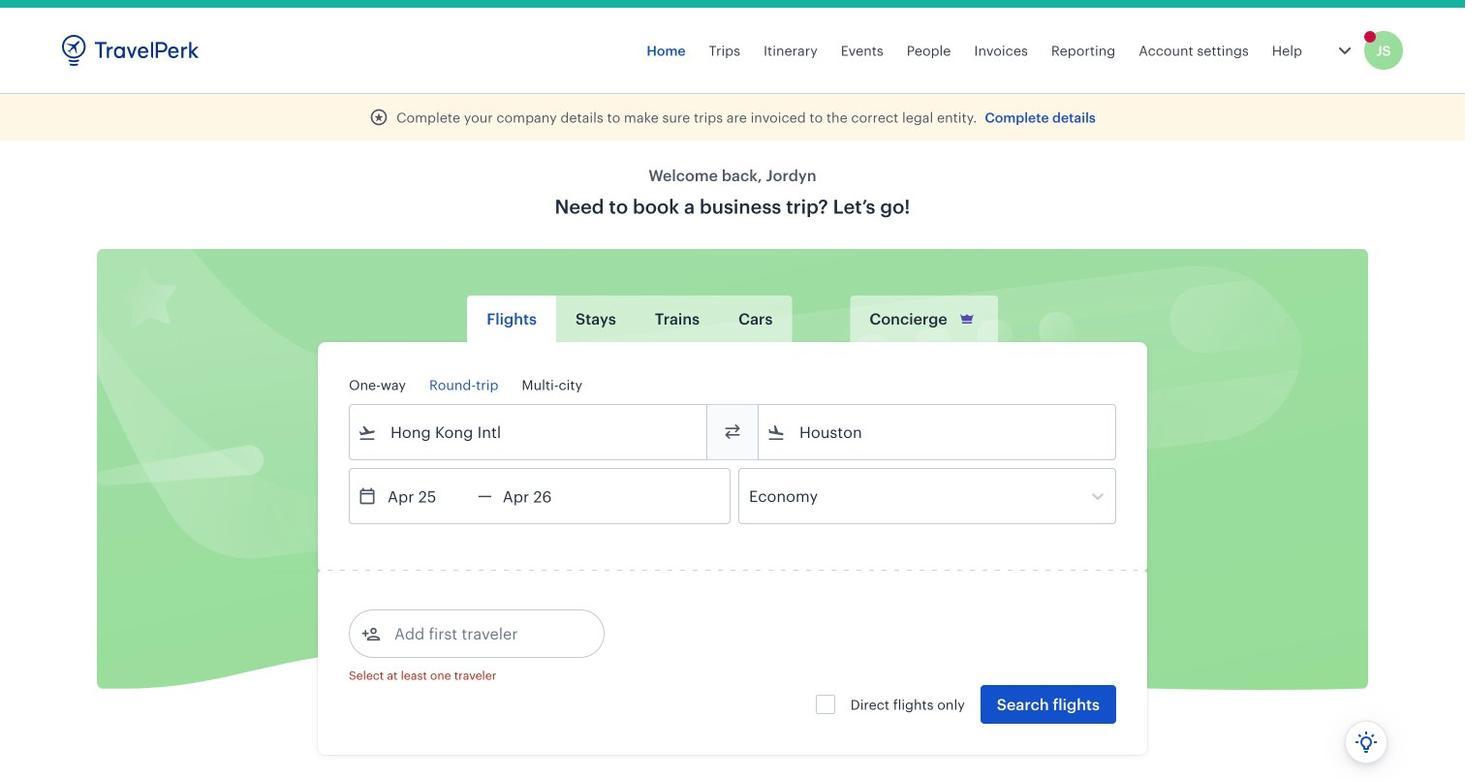 Task type: locate. For each thing, give the bounding box(es) containing it.
Depart text field
[[377, 469, 478, 523]]



Task type: describe. For each thing, give the bounding box(es) containing it.
Return text field
[[492, 469, 593, 523]]

Add first traveler search field
[[381, 618, 583, 649]]

From search field
[[377, 417, 681, 448]]

To search field
[[786, 417, 1090, 448]]



Task type: vqa. For each thing, say whether or not it's contained in the screenshot.
Move forward to switch to the next month. image
no



